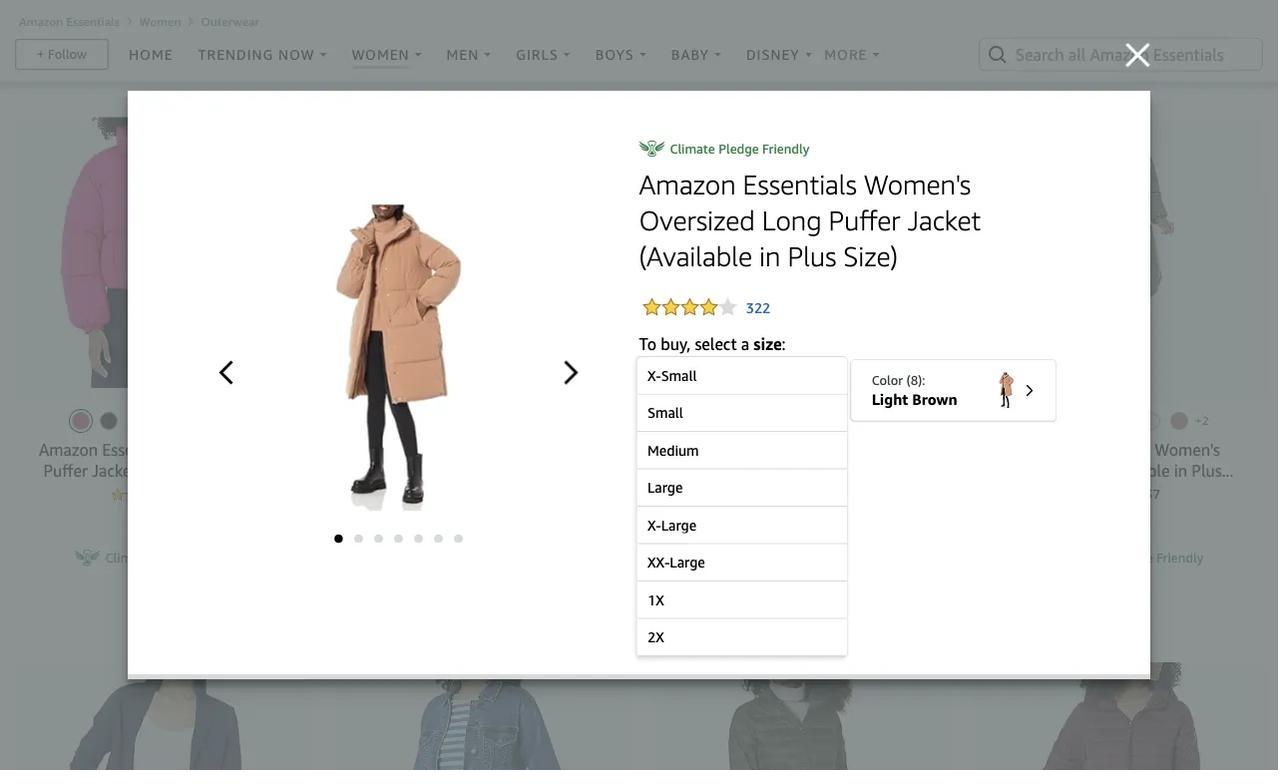 Task type: vqa. For each thing, say whether or not it's contained in the screenshot.
Irresistible Inside & Out image
no



Task type: locate. For each thing, give the bounding box(es) containing it.
large down way
[[670, 555, 705, 571]]

(
[[687, 373, 691, 388], [907, 373, 911, 388]]

close icon image
[[1126, 43, 1151, 68]]

2 black image from the left
[[420, 412, 437, 430]]

brown
[[912, 391, 958, 409]]

black image for sage green image on the right bottom of the page
[[1059, 412, 1077, 430]]

0 vertical spatial amazon
[[19, 14, 63, 28]]

amazon up +
[[19, 14, 63, 28]]

essentials for amazon essentials women's oversized long puffer jacket (available in plus size)
[[743, 168, 857, 201]]

small down x-small at the right of the page
[[647, 405, 683, 421]]

long
[[762, 204, 822, 237]]

37
[[1146, 487, 1161, 502]]

1 +2 link from the left
[[876, 412, 890, 430]]

1 vertical spatial a
[[707, 391, 715, 409]]

in
[[760, 240, 781, 273]]

1 vertical spatial amazon
[[639, 168, 736, 201]]

+
[[37, 46, 45, 62]]

size right select on the top
[[754, 335, 782, 354]]

( inside color ( 8 ): light brown
[[907, 373, 911, 388]]

1 vertical spatial essentials
[[743, 168, 857, 201]]

1 vertical spatial $
[[458, 515, 464, 528]]

black image right neon pink icon
[[100, 412, 118, 430]]

( up select
[[687, 373, 691, 388]]

0 vertical spatial x-
[[647, 368, 661, 384]]

0 horizontal spatial +2 link
[[876, 412, 890, 430]]

1 horizontal spatial $
[[639, 438, 648, 456]]

0 horizontal spatial $
[[458, 515, 464, 528]]

closure
[[746, 536, 791, 553]]

a
[[741, 335, 750, 354], [707, 391, 715, 409]]

62 dialog
[[128, 43, 1151, 771]]

amazon essentials women's lightweight long-sleeve water-resistant puffer jacket (available in plus size) image
[[728, 663, 870, 771]]

amazon essentials women's crop puffer jacket (available in plus size) image
[[60, 117, 260, 388]]

0 horizontal spatial black image
[[100, 412, 118, 430]]

to buy, select a size :
[[639, 335, 786, 354]]

x-large
[[647, 517, 696, 534]]

3 black image from the left
[[1059, 412, 1077, 430]]

0 vertical spatial small
[[661, 368, 697, 384]]

+ follow
[[37, 46, 87, 62]]

0 vertical spatial size
[[754, 335, 782, 354]]

black image for neon pink icon
[[100, 412, 118, 430]]

size right select
[[719, 391, 746, 409]]

essentials inside amazon essentials women's oversized long puffer jacket (available in plus size)
[[743, 168, 857, 201]]

large
[[647, 480, 683, 496], [661, 517, 696, 534], [670, 555, 705, 571]]

list box containing x-small
[[637, 358, 847, 771]]

zipper
[[701, 536, 742, 553]]

size up select
[[660, 373, 684, 388]]

jacket
[[908, 204, 981, 237]]

0 horizontal spatial (
[[687, 373, 691, 388]]

+2 link down light on the bottom of the page
[[876, 412, 890, 430]]

follow
[[48, 46, 87, 62]]

size)
[[844, 240, 898, 273]]

2x
[[647, 630, 664, 646]]

2 +2 link from the left
[[1196, 412, 1210, 430]]

amazon for amazon essentials
[[19, 14, 63, 28]]

+2 right light brown image
[[1196, 414, 1210, 428]]

1 horizontal spatial a
[[741, 335, 750, 354]]

amazon essentials women's short waisted puffer jacket (available in plus size) image
[[384, 117, 575, 388]]

+2
[[876, 414, 890, 428], [1196, 414, 1210, 428]]

1 ( from the left
[[687, 373, 691, 388]]

pledge
[[719, 141, 759, 156], [154, 550, 194, 566], [793, 550, 834, 566], [1113, 550, 1153, 566]]

amazon essentials women's jean jacket (available in plus size) image
[[395, 663, 564, 771]]

friendly
[[763, 141, 810, 156], [198, 550, 245, 566], [837, 550, 884, 566], [1157, 550, 1204, 566]]

x- down to
[[647, 368, 661, 384]]

( for ):
[[907, 373, 911, 388]]

0 horizontal spatial a
[[707, 391, 715, 409]]

1x
[[647, 592, 664, 609]]

climate inside 62 dialog
[[670, 141, 715, 156]]

black image
[[100, 412, 118, 430], [420, 412, 437, 430], [1059, 412, 1077, 430]]

climate
[[670, 141, 715, 156], [106, 550, 151, 566], [745, 550, 790, 566], [1064, 550, 1110, 566]]

1 horizontal spatial amazon
[[639, 168, 736, 201]]

1 vertical spatial x-
[[647, 517, 661, 534]]

2 vertical spatial size
[[719, 391, 746, 409]]

amazon essentials link
[[19, 14, 119, 28]]

+2 down light on the bottom of the page
[[876, 414, 890, 428]]

1 horizontal spatial essentials
[[743, 168, 857, 201]]

1 x- from the top
[[647, 368, 661, 384]]

a right select on the top
[[741, 335, 750, 354]]

0 horizontal spatial size
[[660, 373, 684, 388]]

2-
[[657, 536, 671, 553]]

0 horizontal spatial amazon
[[19, 14, 63, 28]]

1 horizontal spatial black image
[[420, 412, 437, 430]]

$ for $ 62 20
[[639, 438, 648, 456]]

light brown image
[[1171, 412, 1189, 430]]

a right select
[[707, 391, 715, 409]]

$
[[639, 438, 648, 456], [458, 515, 464, 528]]

1 horizontal spatial +2 link
[[1196, 412, 1210, 430]]

+2 for the +2 link for purple icon on the bottom right of page
[[876, 414, 890, 428]]

amazon essentials women's oversized long puffer jacket (available in plus size) link
[[639, 167, 1057, 275]]

amazon essentials women's oversized long puffer jacket (available in plus size)
[[639, 168, 981, 273]]

black image for purple blue icon
[[420, 412, 437, 430]]

):
[[919, 373, 926, 388]]

1 horizontal spatial (
[[907, 373, 911, 388]]

2 ( from the left
[[907, 373, 911, 388]]

small
[[661, 368, 697, 384], [647, 405, 683, 421]]

sage green image
[[1031, 412, 1049, 430]]

2 horizontal spatial black image
[[1059, 412, 1077, 430]]

amazon essentials women's lightweight long-sleeve full-zip water-resistant packable hooded puffer jacket image
[[1035, 663, 1202, 771]]

+2 link for purple icon on the bottom right of page
[[876, 412, 890, 430]]

$ inside $ 62 20
[[639, 438, 648, 456]]

large for x-
[[661, 517, 696, 534]]

2 vertical spatial large
[[670, 555, 705, 571]]

+2 link right light brown image
[[1196, 412, 1210, 430]]

$ for $
[[458, 515, 464, 528]]

essentials up long on the right top of page
[[743, 168, 857, 201]]

amazon essentials
[[19, 14, 119, 28]]

+2 link
[[876, 412, 890, 430], [1196, 412, 1210, 430]]

neon pink image
[[72, 412, 90, 430]]

color
[[872, 373, 903, 388]]

small up select
[[661, 368, 697, 384]]

climate pledge friendly inside 62 dialog
[[670, 141, 810, 156]]

( left ):
[[907, 373, 911, 388]]

x-
[[647, 368, 661, 384], [647, 517, 661, 534]]

essentials up follow
[[66, 14, 119, 28]]

climate pledge friendly
[[670, 141, 810, 156], [106, 550, 245, 566], [745, 550, 884, 566], [1064, 550, 1204, 566]]

1 horizontal spatial +2
[[1196, 414, 1210, 428]]

x-small
[[647, 368, 697, 384]]

x- up 2-
[[647, 517, 661, 534]]

0 vertical spatial a
[[741, 335, 750, 354]]

search image
[[986, 42, 1010, 66]]

black image right sage green image on the right bottom of the page
[[1059, 412, 1077, 430]]

amazon up oversized
[[639, 168, 736, 201]]

black image right purple blue icon
[[420, 412, 437, 430]]

outerwear
[[201, 14, 259, 28]]

size
[[754, 335, 782, 354], [660, 373, 684, 388], [719, 391, 746, 409]]

1 vertical spatial large
[[661, 517, 696, 534]]

essentials
[[66, 14, 119, 28], [743, 168, 857, 201]]

amazon inside amazon essentials women's oversized long puffer jacket (available in plus size)
[[639, 168, 736, 201]]

1 vertical spatial small
[[647, 405, 683, 421]]

purple blue image
[[392, 412, 410, 430]]

0 horizontal spatial essentials
[[66, 14, 119, 28]]

( inside the size ( 12 select a size
[[687, 373, 691, 388]]

amazon essentials women's oversized long puffer jacket (available in plus size) image
[[744, 117, 854, 388]]

0 vertical spatial essentials
[[66, 14, 119, 28]]

xx-
[[647, 555, 670, 571]]

2 +2 from the left
[[1196, 414, 1210, 428]]

2 horizontal spatial size
[[754, 335, 782, 354]]

friendly inside 62 dialog
[[763, 141, 810, 156]]

list box
[[637, 358, 847, 771]]

puffer
[[829, 204, 901, 237]]

1 +2 from the left
[[876, 414, 890, 428]]

0 horizontal spatial +2
[[876, 414, 890, 428]]

pledge inside 62 dialog
[[719, 141, 759, 156]]

2 x- from the top
[[647, 517, 661, 534]]

large down 62
[[647, 480, 683, 496]]

amazon
[[19, 14, 63, 28], [639, 168, 736, 201]]

1 horizontal spatial size
[[719, 391, 746, 409]]

0 vertical spatial $
[[639, 438, 648, 456]]

oversized
[[639, 204, 755, 237]]

1 black image from the left
[[100, 412, 118, 430]]

large up way
[[661, 517, 696, 534]]

to
[[639, 335, 657, 354]]



Task type: describe. For each thing, give the bounding box(es) containing it.
buy,
[[661, 335, 691, 354]]

Search all Amazon Essentials search field
[[1016, 37, 1231, 71]]

deep brown image
[[128, 412, 146, 430]]

xx-large
[[647, 555, 705, 571]]

(available
[[639, 240, 753, 273]]

light brown image
[[999, 373, 1014, 409]]

amazon essentials women's quilted coat (available in plus size) image
[[1062, 117, 1175, 388]]

medium
[[647, 442, 699, 459]]

essentials for amazon essentials
[[66, 14, 119, 28]]

select
[[660, 391, 703, 409]]

imported
[[657, 512, 717, 529]]

:
[[782, 335, 786, 354]]

plus
[[788, 240, 837, 273]]

women
[[139, 14, 181, 28]]

women link
[[139, 14, 181, 28]]

100% polyester imported 2-way zipper closure
[[657, 488, 791, 553]]

select
[[695, 335, 737, 354]]

12
[[691, 373, 707, 388]]

x- for small
[[647, 368, 661, 384]]

+ follow button
[[16, 40, 107, 68]]

list box inside 62 dialog
[[637, 358, 847, 771]]

0 vertical spatial large
[[647, 480, 683, 496]]

8
[[911, 373, 919, 388]]

100%
[[657, 488, 695, 505]]

eggshell white image
[[1143, 412, 1161, 430]]

women's
[[864, 168, 971, 201]]

size ( 12 select a size
[[660, 373, 746, 409]]

62
[[648, 434, 683, 469]]

way
[[671, 536, 698, 553]]

amazon for amazon essentials women's oversized long puffer jacket (available in plus size)
[[639, 168, 736, 201]]

+2 link for light brown image
[[1196, 412, 1210, 430]]

outerwear link
[[201, 14, 259, 28]]

polyester
[[699, 488, 757, 505]]

a inside the size ( 12 select a size
[[707, 391, 715, 409]]

purple image
[[851, 412, 869, 430]]

x- for large
[[647, 517, 661, 534]]

amazon essentials women's relaxed-fit soft ponte blazer image
[[69, 663, 251, 771]]

light
[[872, 391, 909, 409]]

+2 for the +2 link related to light brown image
[[1196, 414, 1210, 428]]

color ( 8 ): light brown
[[872, 373, 958, 409]]

1 vertical spatial size
[[660, 373, 684, 388]]

20
[[683, 438, 701, 456]]

large for xx-
[[670, 555, 705, 571]]

$ 62 20
[[639, 434, 701, 469]]

( for select
[[687, 373, 691, 388]]



